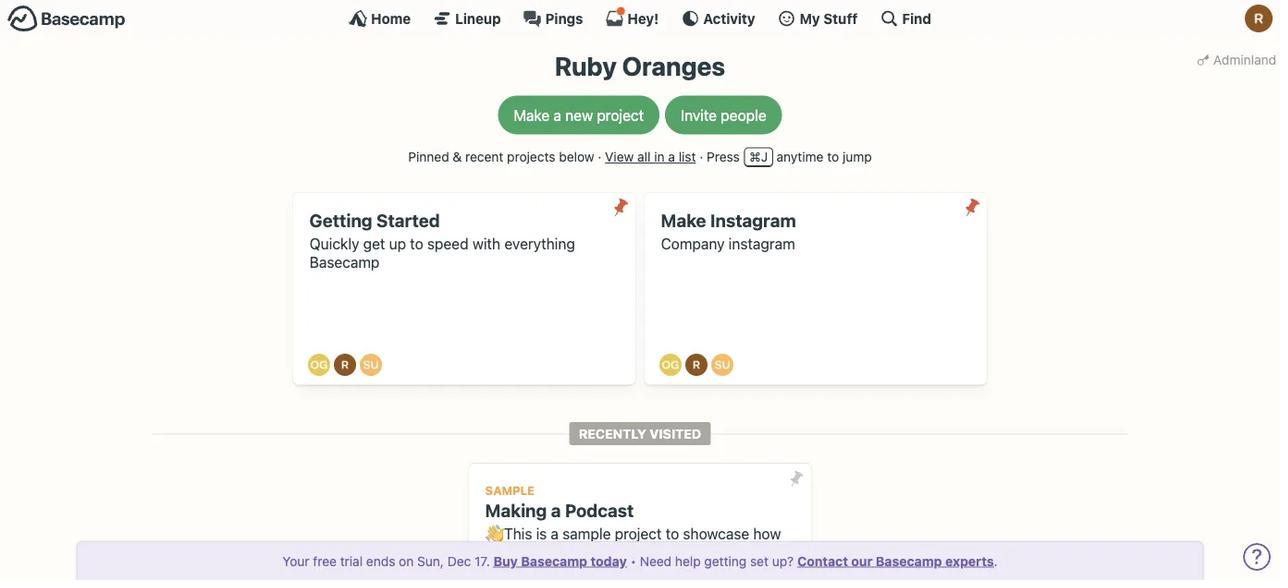 Task type: locate. For each thing, give the bounding box(es) containing it.
is
[[536, 526, 547, 543]]

instagram
[[729, 235, 795, 252]]

today
[[591, 554, 627, 569]]

adminland
[[1214, 52, 1277, 67]]

sun,
[[417, 554, 444, 569]]

·
[[598, 149, 602, 165], [700, 149, 703, 165]]

ruby image inside main element
[[1245, 5, 1273, 32]]

1 orlando gary image from the left
[[308, 354, 330, 377]]

to inside getting started quickly get up to speed with everything basecamp
[[410, 235, 423, 252]]

invite people link
[[665, 96, 782, 135]]

basecamp down quickly
[[310, 254, 380, 272]]

project
[[597, 106, 644, 124], [615, 526, 662, 543]]

anytime
[[777, 149, 824, 165]]

1 vertical spatial project
[[615, 526, 662, 543]]

0 horizontal spatial orlando gary image
[[308, 354, 330, 377]]

recently visited
[[579, 427, 701, 442]]

my stuff
[[800, 10, 858, 26]]

recent
[[465, 149, 504, 165]]

1 horizontal spatial ·
[[700, 149, 703, 165]]

oranges
[[622, 51, 725, 81]]

0 horizontal spatial ruby image
[[334, 354, 356, 377]]

0 horizontal spatial sunny upside image
[[360, 354, 382, 377]]

orlando gary image for getting started
[[308, 354, 330, 377]]

basecamp
[[310, 254, 380, 272], [536, 545, 606, 563], [521, 554, 587, 569], [876, 554, 942, 569]]

sunny upside image for started
[[360, 354, 382, 377]]

0 vertical spatial project
[[597, 106, 644, 124]]

people
[[721, 106, 767, 124]]

dec
[[447, 554, 471, 569]]

make
[[627, 545, 663, 563]]

1 horizontal spatial make
[[661, 210, 706, 231]]

projects
[[507, 149, 556, 165]]

project inside 'make a new project' link
[[597, 106, 644, 124]]

17.
[[475, 554, 490, 569]]

make
[[514, 106, 550, 124], [661, 210, 706, 231]]

recently
[[579, 427, 647, 442]]

1 vertical spatial make
[[661, 210, 706, 231]]

get
[[363, 235, 385, 252]]

company
[[661, 235, 725, 252]]

view all in a list link
[[605, 149, 696, 165]]

a right the is
[[551, 526, 559, 543]]

· left view on the left of page
[[598, 149, 602, 165]]

to right the "up"
[[410, 235, 423, 252]]

make a new project
[[514, 106, 644, 124]]

sample
[[485, 484, 535, 498]]

hey!
[[628, 10, 659, 26]]

None submit
[[606, 193, 636, 222], [958, 193, 987, 222], [782, 465, 811, 494], [606, 193, 636, 222], [958, 193, 987, 222], [782, 465, 811, 494]]

making
[[485, 501, 547, 522]]

project right new at left top
[[597, 106, 644, 124]]

quickly
[[310, 235, 359, 252]]

with
[[473, 235, 501, 252]]

make for instagram
[[661, 210, 706, 231]]

switch accounts image
[[7, 5, 126, 33]]

below
[[559, 149, 594, 165]]

0 horizontal spatial make
[[514, 106, 550, 124]]

to left jump
[[827, 149, 839, 165]]

activity
[[703, 10, 755, 26]]

make a new project link
[[498, 96, 660, 135]]

make up company
[[661, 210, 706, 231]]

podcast
[[679, 545, 733, 563]]

orlando gary image for make instagram
[[660, 354, 682, 377]]

to left •
[[610, 545, 623, 563]]

to
[[827, 149, 839, 165], [410, 235, 423, 252], [666, 526, 679, 543], [610, 545, 623, 563]]

a
[[554, 106, 561, 124], [668, 149, 675, 165], [551, 501, 561, 522], [551, 526, 559, 543], [667, 545, 675, 563], [590, 564, 597, 581]]

1 sunny upside image from the left
[[360, 354, 382, 377]]

explore!
[[713, 564, 767, 581]]

lineup
[[455, 10, 501, 26]]

project up make
[[615, 526, 662, 543]]

getting started quickly get up to speed with everything basecamp
[[310, 210, 575, 272]]

· press
[[700, 149, 740, 165]]

home link
[[349, 9, 411, 28]]

· right 'list'
[[700, 149, 703, 165]]

0 horizontal spatial ·
[[598, 149, 602, 165]]

use
[[508, 545, 532, 563]]

ruby image
[[1245, 5, 1273, 32], [334, 354, 356, 377]]

pinned & recent projects below · view all in a list
[[408, 149, 696, 165]]

1 horizontal spatial sunny upside image
[[711, 354, 734, 377]]

ruby oranges
[[555, 51, 725, 81]]

orlando gary image
[[308, 354, 330, 377], [660, 354, 682, 377]]

help
[[675, 554, 701, 569]]

up
[[389, 235, 406, 252]]

2 sunny upside image from the left
[[711, 354, 734, 377]]

contact
[[797, 554, 848, 569]]

basecamp up take
[[536, 545, 606, 563]]

press
[[707, 149, 740, 165]]

0 vertical spatial ruby image
[[1245, 5, 1273, 32]]

1 horizontal spatial ruby image
[[1245, 5, 1273, 32]]

ruby
[[555, 51, 617, 81]]

0 vertical spatial make
[[514, 106, 550, 124]]

adminland link
[[1193, 46, 1280, 73]]

buy
[[494, 554, 518, 569]]

make inside make instagram company instagram
[[661, 210, 706, 231]]

make up projects
[[514, 106, 550, 124]]

1 horizontal spatial orlando gary image
[[660, 354, 682, 377]]

j
[[761, 149, 768, 165]]

lineup link
[[433, 9, 501, 28]]

rework.
[[485, 564, 551, 581]]

sample
[[563, 526, 611, 543]]

sunny upside image
[[360, 354, 382, 377], [711, 354, 734, 377]]

2 orlando gary image from the left
[[660, 354, 682, 377]]

my stuff button
[[778, 9, 858, 28]]

.
[[994, 554, 998, 569]]

getting
[[310, 210, 372, 231]]

pings
[[545, 10, 583, 26]]



Task type: vqa. For each thing, say whether or not it's contained in the screenshot.
everything
yes



Task type: describe. For each thing, give the bounding box(es) containing it.
activity link
[[681, 9, 755, 28]]

basecamp down the is
[[521, 554, 587, 569]]

this
[[504, 526, 532, 543]]

sunny upside image for instagram
[[711, 354, 734, 377]]

started
[[377, 210, 440, 231]]

showcase
[[683, 526, 749, 543]]

and
[[684, 564, 709, 581]]

basecamp inside sample making a podcast 👋 this is a sample project to showcase how we use basecamp to make a podcast called rework. take a look around and explore!
[[536, 545, 606, 563]]

home
[[371, 10, 411, 26]]

jump
[[843, 149, 872, 165]]

our
[[851, 554, 873, 569]]

to up the help at right bottom
[[666, 526, 679, 543]]

podcast
[[565, 501, 634, 522]]

•
[[630, 554, 636, 569]]

list
[[679, 149, 696, 165]]

called
[[737, 545, 777, 563]]

contact our basecamp experts link
[[797, 554, 994, 569]]

1 vertical spatial ruby image
[[334, 354, 356, 377]]

👋
[[485, 526, 500, 543]]

in
[[654, 149, 665, 165]]

invite people
[[681, 106, 767, 124]]

take
[[555, 564, 586, 581]]

need
[[640, 554, 672, 569]]

a left look
[[590, 564, 597, 581]]

up?
[[772, 554, 794, 569]]

how
[[753, 526, 781, 543]]

find button
[[880, 9, 931, 28]]

your free trial ends on sun, dec 17. buy basecamp today • need help getting set up? contact our basecamp experts .
[[282, 554, 998, 569]]

visited
[[650, 427, 701, 442]]

on
[[399, 554, 414, 569]]

everything
[[504, 235, 575, 252]]

speed
[[427, 235, 469, 252]]

2 · from the left
[[700, 149, 703, 165]]

free
[[313, 554, 337, 569]]

project inside sample making a podcast 👋 this is a sample project to showcase how we use basecamp to make a podcast called rework. take a look around and explore!
[[615, 526, 662, 543]]

⌘
[[749, 149, 761, 165]]

basecamp right the our
[[876, 554, 942, 569]]

⌘ j anytime to jump
[[749, 149, 872, 165]]

make instagram company instagram
[[661, 210, 796, 252]]

all
[[637, 149, 651, 165]]

make for a
[[514, 106, 550, 124]]

hey! button
[[605, 6, 659, 28]]

a left new at left top
[[554, 106, 561, 124]]

a left the help at right bottom
[[667, 545, 675, 563]]

basecamp inside getting started quickly get up to speed with everything basecamp
[[310, 254, 380, 272]]

instagram
[[710, 210, 796, 231]]

pinned
[[408, 149, 449, 165]]

view
[[605, 149, 634, 165]]

getting
[[704, 554, 747, 569]]

a right in
[[668, 149, 675, 165]]

&
[[453, 149, 462, 165]]

ends
[[366, 554, 395, 569]]

stuff
[[824, 10, 858, 26]]

buy basecamp today link
[[494, 554, 627, 569]]

set
[[750, 554, 769, 569]]

invite
[[681, 106, 717, 124]]

find
[[902, 10, 931, 26]]

experts
[[945, 554, 994, 569]]

sample making a podcast 👋 this is a sample project to showcase how we use basecamp to make a podcast called rework. take a look around and explore!
[[485, 484, 781, 581]]

around
[[633, 564, 680, 581]]

trial
[[340, 554, 363, 569]]

new
[[565, 106, 593, 124]]

my
[[800, 10, 820, 26]]

main element
[[0, 0, 1280, 36]]

we
[[485, 545, 504, 563]]

look
[[601, 564, 629, 581]]

pings button
[[523, 9, 583, 28]]

ruby image
[[685, 354, 708, 377]]

1 · from the left
[[598, 149, 602, 165]]

your
[[282, 554, 309, 569]]

a right 'making'
[[551, 501, 561, 522]]



